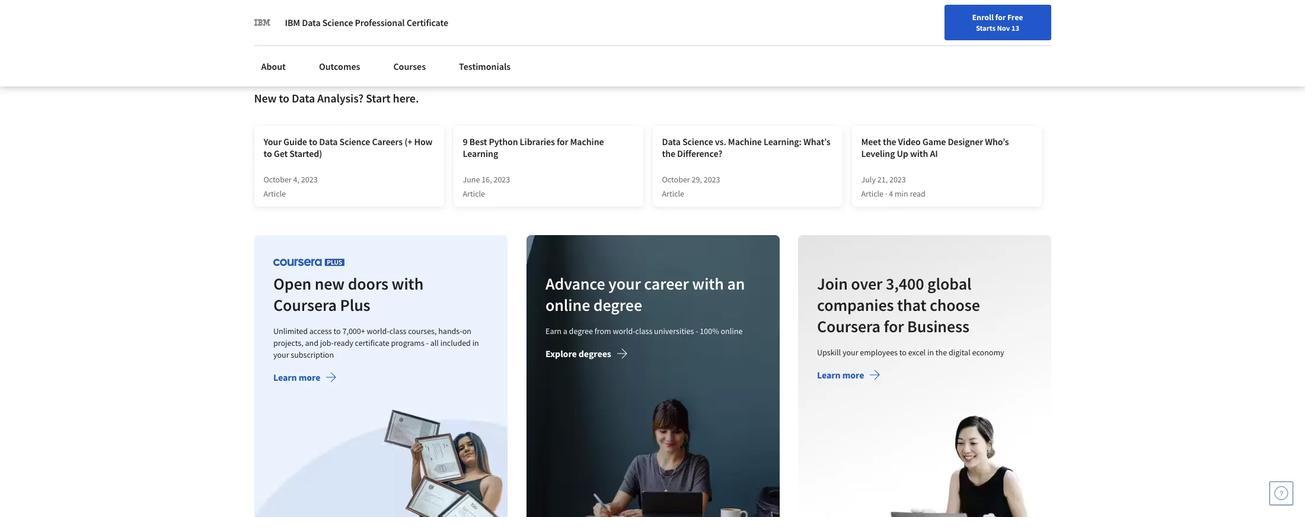 Task type: vqa. For each thing, say whether or not it's contained in the screenshot.
the to the middle
yes



Task type: locate. For each thing, give the bounding box(es) containing it.
coursera inside join over 3,400 global companies that choose coursera for business
[[818, 316, 881, 338]]

in right included
[[472, 338, 479, 349]]

world- for from
[[613, 326, 635, 337]]

for up employees
[[884, 316, 904, 338]]

0 horizontal spatial learn
[[273, 372, 297, 384]]

0 horizontal spatial more
[[299, 372, 320, 384]]

game
[[923, 136, 947, 148]]

article for your guide to data science careers (+ how to get started)
[[264, 189, 286, 199]]

open new doors with coursera plus
[[273, 273, 423, 316]]

to down about link
[[279, 91, 290, 106]]

started)
[[290, 148, 322, 160]]

subscription
[[291, 350, 334, 361]]

article down get
[[264, 189, 286, 199]]

digital
[[949, 348, 971, 358]]

0 horizontal spatial coursera
[[273, 295, 337, 316]]

article
[[264, 189, 286, 199], [463, 189, 485, 199], [662, 189, 685, 199], [862, 189, 884, 199]]

article for 9 best python libraries for machine learning
[[463, 189, 485, 199]]

your for upskill
[[843, 348, 859, 358]]

october
[[264, 174, 292, 185], [662, 174, 690, 185]]

article inside october 4, 2023 article
[[264, 189, 286, 199]]

new right nov
[[1011, 14, 1026, 24]]

world- for 7,000+
[[367, 326, 389, 337]]

1 vertical spatial -
[[426, 338, 429, 349]]

world- up certificate
[[367, 326, 389, 337]]

explore degrees
[[545, 348, 611, 360]]

2023 inside june 16, 2023 article
[[494, 174, 510, 185]]

for right libraries
[[557, 136, 569, 148]]

None search field
[[169, 7, 454, 31]]

data right ibm
[[302, 17, 321, 28]]

coursera up unlimited at the left bottom
[[273, 295, 337, 316]]

machine right libraries
[[570, 136, 604, 148]]

careers
[[372, 136, 403, 148]]

0 horizontal spatial -
[[426, 338, 429, 349]]

0 horizontal spatial october
[[264, 174, 292, 185]]

for inside join over 3,400 global companies that choose coursera for business
[[884, 316, 904, 338]]

enroll
[[973, 12, 994, 23]]

0 horizontal spatial with
[[392, 273, 423, 295]]

june
[[463, 174, 480, 185]]

1 vertical spatial new
[[254, 91, 277, 106]]

1 horizontal spatial with
[[692, 273, 724, 295]]

testimonials link
[[452, 53, 518, 80]]

coursera up upskill
[[818, 316, 881, 338]]

in
[[472, 338, 479, 349], [928, 348, 934, 358]]

9
[[463, 136, 468, 148]]

2023 inside october 4, 2023 article
[[301, 174, 318, 185]]

1 horizontal spatial learn
[[818, 370, 841, 381]]

learn down upskill
[[818, 370, 841, 381]]

degrees
[[578, 348, 611, 360]]

2023 up 'min'
[[890, 174, 906, 185]]

machine inside 9 best python libraries for machine learning
[[570, 136, 604, 148]]

science inside "your guide to data science careers (+ how to get started)"
[[340, 136, 370, 148]]

3,400
[[886, 273, 925, 295]]

earn a degree from world-class universities - 100% online
[[545, 326, 743, 337]]

-
[[696, 326, 698, 337], [426, 338, 429, 349]]

with right doors
[[392, 273, 423, 295]]

article inside october 29, 2023 article
[[662, 189, 685, 199]]

online right 100%
[[721, 326, 743, 337]]

best
[[470, 136, 487, 148]]

enroll for free starts nov 13
[[973, 12, 1024, 33]]

2 october from the left
[[662, 174, 690, 185]]

1 horizontal spatial for
[[884, 316, 904, 338]]

with for open new doors with coursera plus
[[392, 273, 423, 295]]

find your new career link
[[971, 12, 1057, 27]]

the
[[883, 136, 897, 148], [662, 148, 676, 160], [936, 348, 948, 358]]

learn more link down subscription
[[273, 372, 337, 386]]

from
[[594, 326, 611, 337]]

0 horizontal spatial machine
[[570, 136, 604, 148]]

2023 right 16,
[[494, 174, 510, 185]]

plus
[[340, 295, 370, 316]]

learn more
[[818, 370, 865, 381], [273, 372, 320, 384]]

100%
[[700, 326, 719, 337]]

0 vertical spatial for
[[996, 12, 1006, 23]]

testimonials
[[459, 61, 511, 72]]

july 21, 2023 article · 4 min read
[[862, 174, 926, 199]]

1 vertical spatial for
[[557, 136, 569, 148]]

difference?
[[678, 148, 723, 160]]

1 horizontal spatial october
[[662, 174, 690, 185]]

1 horizontal spatial coursera
[[818, 316, 881, 338]]

science left vs.
[[683, 136, 714, 148]]

ibm image
[[254, 14, 271, 31]]

online
[[545, 295, 590, 316], [721, 326, 743, 337]]

programs
[[391, 338, 424, 349]]

2023 inside october 29, 2023 article
[[704, 174, 721, 185]]

0 horizontal spatial learn more
[[273, 372, 320, 384]]

read
[[910, 189, 926, 199]]

article down june
[[463, 189, 485, 199]]

more down employees
[[843, 370, 865, 381]]

learning:
[[764, 136, 802, 148]]

0 horizontal spatial for
[[557, 136, 569, 148]]

machine
[[570, 136, 604, 148], [728, 136, 762, 148]]

with inside open new doors with coursera plus
[[392, 273, 423, 295]]

2023 inside july 21, 2023 article · 4 min read
[[890, 174, 906, 185]]

2 machine from the left
[[728, 136, 762, 148]]

1 horizontal spatial online
[[721, 326, 743, 337]]

online up a
[[545, 295, 590, 316]]

with inside advance your career with an online degree
[[692, 273, 724, 295]]

the left difference?
[[662, 148, 676, 160]]

2023 right 29,
[[704, 174, 721, 185]]

2023 right 4,
[[301, 174, 318, 185]]

1 horizontal spatial learn more
[[818, 370, 865, 381]]

october inside october 4, 2023 article
[[264, 174, 292, 185]]

courses
[[394, 61, 426, 72]]

2 vertical spatial for
[[884, 316, 904, 338]]

world- right from
[[613, 326, 635, 337]]

world-
[[367, 326, 389, 337], [613, 326, 635, 337]]

data right the guide
[[319, 136, 338, 148]]

2 article from the left
[[463, 189, 485, 199]]

- left 100%
[[696, 326, 698, 337]]

article down difference?
[[662, 189, 685, 199]]

2 2023 from the left
[[494, 174, 510, 185]]

13
[[1012, 23, 1020, 33]]

on
[[462, 326, 471, 337]]

new down about link
[[254, 91, 277, 106]]

more down subscription
[[299, 372, 320, 384]]

0 horizontal spatial in
[[472, 338, 479, 349]]

free
[[1008, 12, 1024, 23]]

article for data science vs. machine learning: what's the difference?
[[662, 189, 685, 199]]

class inside unlimited access to 7,000+ world-class courses, hands-on projects, and job-ready certificate programs - all included in your subscription
[[389, 326, 406, 337]]

to up the 'ready'
[[333, 326, 341, 337]]

3 article from the left
[[662, 189, 685, 199]]

upskill your employees to excel in the digital economy
[[818, 348, 1005, 358]]

0 vertical spatial degree
[[593, 295, 642, 316]]

machine right vs.
[[728, 136, 762, 148]]

2 class from the left
[[635, 326, 652, 337]]

2 world- from the left
[[613, 326, 635, 337]]

21,
[[878, 174, 888, 185]]

the left digital
[[936, 348, 948, 358]]

0 horizontal spatial the
[[662, 148, 676, 160]]

0 horizontal spatial world-
[[367, 326, 389, 337]]

with left ai
[[911, 148, 929, 160]]

class
[[389, 326, 406, 337], [635, 326, 652, 337]]

4 2023 from the left
[[890, 174, 906, 185]]

article inside june 16, 2023 article
[[463, 189, 485, 199]]

4 article from the left
[[862, 189, 884, 199]]

learn more down upskill
[[818, 370, 865, 381]]

find your new career
[[977, 14, 1051, 24]]

choose
[[930, 295, 981, 316]]

1 world- from the left
[[367, 326, 389, 337]]

learn more link down upskill
[[818, 370, 881, 384]]

2 horizontal spatial with
[[911, 148, 929, 160]]

explore
[[545, 348, 577, 360]]

for
[[996, 12, 1006, 23], [557, 136, 569, 148], [884, 316, 904, 338]]

to left excel
[[900, 348, 907, 358]]

learn more link
[[818, 370, 881, 384], [273, 372, 337, 386]]

october left 4,
[[264, 174, 292, 185]]

world- inside unlimited access to 7,000+ world-class courses, hands-on projects, and job-ready certificate programs - all included in your subscription
[[367, 326, 389, 337]]

class for courses,
[[389, 326, 406, 337]]

over
[[852, 273, 883, 295]]

0 horizontal spatial online
[[545, 295, 590, 316]]

october inside october 29, 2023 article
[[662, 174, 690, 185]]

october 4, 2023 article
[[264, 174, 318, 199]]

june 16, 2023 article
[[463, 174, 510, 199]]

learn down projects,
[[273, 372, 297, 384]]

16,
[[482, 174, 492, 185]]

your inside advance your career with an online degree
[[608, 273, 641, 295]]

starts
[[977, 23, 996, 33]]

0 vertical spatial new
[[1011, 14, 1026, 24]]

1 class from the left
[[389, 326, 406, 337]]

science inside data science vs. machine learning: what's the difference?
[[683, 136, 714, 148]]

1 horizontal spatial the
[[883, 136, 897, 148]]

1 horizontal spatial new
[[1011, 14, 1026, 24]]

the inside data science vs. machine learning: what's the difference?
[[662, 148, 676, 160]]

universities
[[654, 326, 694, 337]]

your
[[994, 14, 1009, 24], [608, 273, 641, 295], [843, 348, 859, 358], [273, 350, 289, 361]]

your for advance
[[608, 273, 641, 295]]

data up october 29, 2023 article on the top right of page
[[662, 136, 681, 148]]

article inside july 21, 2023 article · 4 min read
[[862, 189, 884, 199]]

degree right a
[[569, 326, 593, 337]]

help center image
[[1275, 487, 1289, 501]]

in right excel
[[928, 348, 934, 358]]

learn more down subscription
[[273, 372, 320, 384]]

0 horizontal spatial class
[[389, 326, 406, 337]]

degree up from
[[593, 295, 642, 316]]

upskill
[[818, 348, 841, 358]]

certificate
[[407, 17, 449, 28]]

1 horizontal spatial class
[[635, 326, 652, 337]]

with left an
[[692, 273, 724, 295]]

october left 29,
[[662, 174, 690, 185]]

1 2023 from the left
[[301, 174, 318, 185]]

your guide to data science careers (+ how to get started)
[[264, 136, 433, 160]]

0 horizontal spatial new
[[254, 91, 277, 106]]

class for universities
[[635, 326, 652, 337]]

2 horizontal spatial for
[[996, 12, 1006, 23]]

ai
[[931, 148, 938, 160]]

1 october from the left
[[264, 174, 292, 185]]

with
[[911, 148, 929, 160], [392, 273, 423, 295], [692, 273, 724, 295]]

machine inside data science vs. machine learning: what's the difference?
[[728, 136, 762, 148]]

1 machine from the left
[[570, 136, 604, 148]]

3 2023 from the left
[[704, 174, 721, 185]]

for up nov
[[996, 12, 1006, 23]]

october for your guide to data science careers (+ how to get started)
[[264, 174, 292, 185]]

earn
[[545, 326, 561, 337]]

for inside enroll for free starts nov 13
[[996, 12, 1006, 23]]

science
[[323, 17, 353, 28], [340, 136, 370, 148], [683, 136, 714, 148]]

class left universities
[[635, 326, 652, 337]]

2 horizontal spatial the
[[936, 348, 948, 358]]

the left up
[[883, 136, 897, 148]]

1 horizontal spatial world-
[[613, 326, 635, 337]]

1 article from the left
[[264, 189, 286, 199]]

1 horizontal spatial machine
[[728, 136, 762, 148]]

article left ·
[[862, 189, 884, 199]]

data inside "your guide to data science careers (+ how to get started)"
[[319, 136, 338, 148]]

class up programs
[[389, 326, 406, 337]]

more
[[843, 370, 865, 381], [299, 372, 320, 384]]

science left careers at the top of the page
[[340, 136, 370, 148]]

0 vertical spatial online
[[545, 295, 590, 316]]

2023 for to
[[301, 174, 318, 185]]

join
[[818, 273, 848, 295]]

1 horizontal spatial -
[[696, 326, 698, 337]]

degree
[[593, 295, 642, 316], [569, 326, 593, 337]]

- left all
[[426, 338, 429, 349]]

coursera inside open new doors with coursera plus
[[273, 295, 337, 316]]



Task type: describe. For each thing, give the bounding box(es) containing it.
2023 for vs.
[[704, 174, 721, 185]]

business
[[908, 316, 970, 338]]

find
[[977, 14, 992, 24]]

about
[[261, 61, 286, 72]]

data inside data science vs. machine learning: what's the difference?
[[662, 136, 681, 148]]

the inside meet the video game designer who's leveling up with ai
[[883, 136, 897, 148]]

new to data analysis? start here.
[[254, 91, 419, 106]]

guide
[[284, 136, 307, 148]]

your
[[264, 136, 282, 148]]

open
[[273, 273, 311, 295]]

a
[[563, 326, 567, 337]]

2023 for python
[[494, 174, 510, 185]]

job-
[[320, 338, 334, 349]]

hands-
[[438, 326, 462, 337]]

online inside advance your career with an online degree
[[545, 295, 590, 316]]

up
[[897, 148, 909, 160]]

here.
[[393, 91, 419, 106]]

to inside unlimited access to 7,000+ world-class courses, hands-on projects, and job-ready certificate programs - all included in your subscription
[[333, 326, 341, 337]]

october for data science vs. machine learning: what's the difference?
[[662, 174, 690, 185]]

new inside find your new career link
[[1011, 14, 1026, 24]]

1 horizontal spatial learn more link
[[818, 370, 881, 384]]

start
[[366, 91, 391, 106]]

in inside unlimited access to 7,000+ world-class courses, hands-on projects, and job-ready certificate programs - all included in your subscription
[[472, 338, 479, 349]]

learn for left learn more link
[[273, 372, 297, 384]]

4
[[889, 189, 894, 199]]

coursera plus image
[[273, 259, 344, 266]]

your inside unlimited access to 7,000+ world-class courses, hands-on projects, and job-ready certificate programs - all included in your subscription
[[273, 350, 289, 361]]

to right the guide
[[309, 136, 317, 148]]

career
[[644, 273, 689, 295]]

employees
[[860, 348, 898, 358]]

science left the professional
[[323, 17, 353, 28]]

an
[[727, 273, 745, 295]]

courses,
[[408, 326, 437, 337]]

global
[[928, 273, 972, 295]]

with inside meet the video game designer who's leveling up with ai
[[911, 148, 929, 160]]

with for advance your career with an online degree
[[692, 273, 724, 295]]

get
[[274, 148, 288, 160]]

advance
[[545, 273, 605, 295]]

min
[[895, 189, 909, 199]]

leveling
[[862, 148, 896, 160]]

for inside 9 best python libraries for machine learning
[[557, 136, 569, 148]]

courses link
[[387, 53, 433, 80]]

video
[[899, 136, 921, 148]]

(+
[[405, 136, 413, 148]]

projects,
[[273, 338, 303, 349]]

python
[[489, 136, 518, 148]]

article for meet the video game designer who's leveling up with ai
[[862, 189, 884, 199]]

learn for the rightmost learn more link
[[818, 370, 841, 381]]

professional
[[355, 17, 405, 28]]

the for upskill your employees to excel in the digital economy
[[936, 348, 948, 358]]

analysis?
[[317, 91, 364, 106]]

certificate
[[355, 338, 389, 349]]

1 vertical spatial online
[[721, 326, 743, 337]]

learn more for left learn more link
[[273, 372, 320, 384]]

meet
[[862, 136, 882, 148]]

to left get
[[264, 148, 272, 160]]

join over 3,400 global companies that choose coursera for business
[[818, 273, 981, 338]]

designer
[[948, 136, 984, 148]]

that
[[898, 295, 927, 316]]

vs.
[[715, 136, 727, 148]]

excel
[[909, 348, 926, 358]]

your for find
[[994, 14, 1009, 24]]

2023 for video
[[890, 174, 906, 185]]

4,
[[293, 174, 300, 185]]

meet the video game designer who's leveling up with ai
[[862, 136, 1010, 160]]

what's
[[804, 136, 831, 148]]

- inside unlimited access to 7,000+ world-class courses, hands-on projects, and job-ready certificate programs - all included in your subscription
[[426, 338, 429, 349]]

the for data science vs. machine learning: what's the difference?
[[662, 148, 676, 160]]

ready
[[334, 338, 353, 349]]

career
[[1028, 14, 1051, 24]]

doors
[[348, 273, 388, 295]]

degree inside advance your career with an online degree
[[593, 295, 642, 316]]

unlimited
[[273, 326, 308, 337]]

economy
[[973, 348, 1005, 358]]

ibm data science professional certificate
[[285, 17, 449, 28]]

1 horizontal spatial more
[[843, 370, 865, 381]]

29,
[[692, 174, 702, 185]]

1 vertical spatial degree
[[569, 326, 593, 337]]

1 horizontal spatial in
[[928, 348, 934, 358]]

nov
[[998, 23, 1011, 33]]

0 vertical spatial -
[[696, 326, 698, 337]]

october 29, 2023 article
[[662, 174, 721, 199]]

july
[[862, 174, 876, 185]]

unlimited access to 7,000+ world-class courses, hands-on projects, and job-ready certificate programs - all included in your subscription
[[273, 326, 479, 361]]

outcomes link
[[312, 53, 368, 80]]

learn more for the rightmost learn more link
[[818, 370, 865, 381]]

and
[[305, 338, 318, 349]]

how
[[414, 136, 433, 148]]

data left analysis?
[[292, 91, 315, 106]]

companies
[[818, 295, 894, 316]]

all
[[430, 338, 439, 349]]

who's
[[986, 136, 1010, 148]]

9 best python libraries for machine learning
[[463, 136, 604, 160]]

about link
[[254, 53, 293, 80]]

outcomes
[[319, 61, 360, 72]]

data science vs. machine learning: what's the difference?
[[662, 136, 831, 160]]

0 horizontal spatial learn more link
[[273, 372, 337, 386]]

access
[[309, 326, 332, 337]]

libraries
[[520, 136, 555, 148]]

ibm
[[285, 17, 300, 28]]



